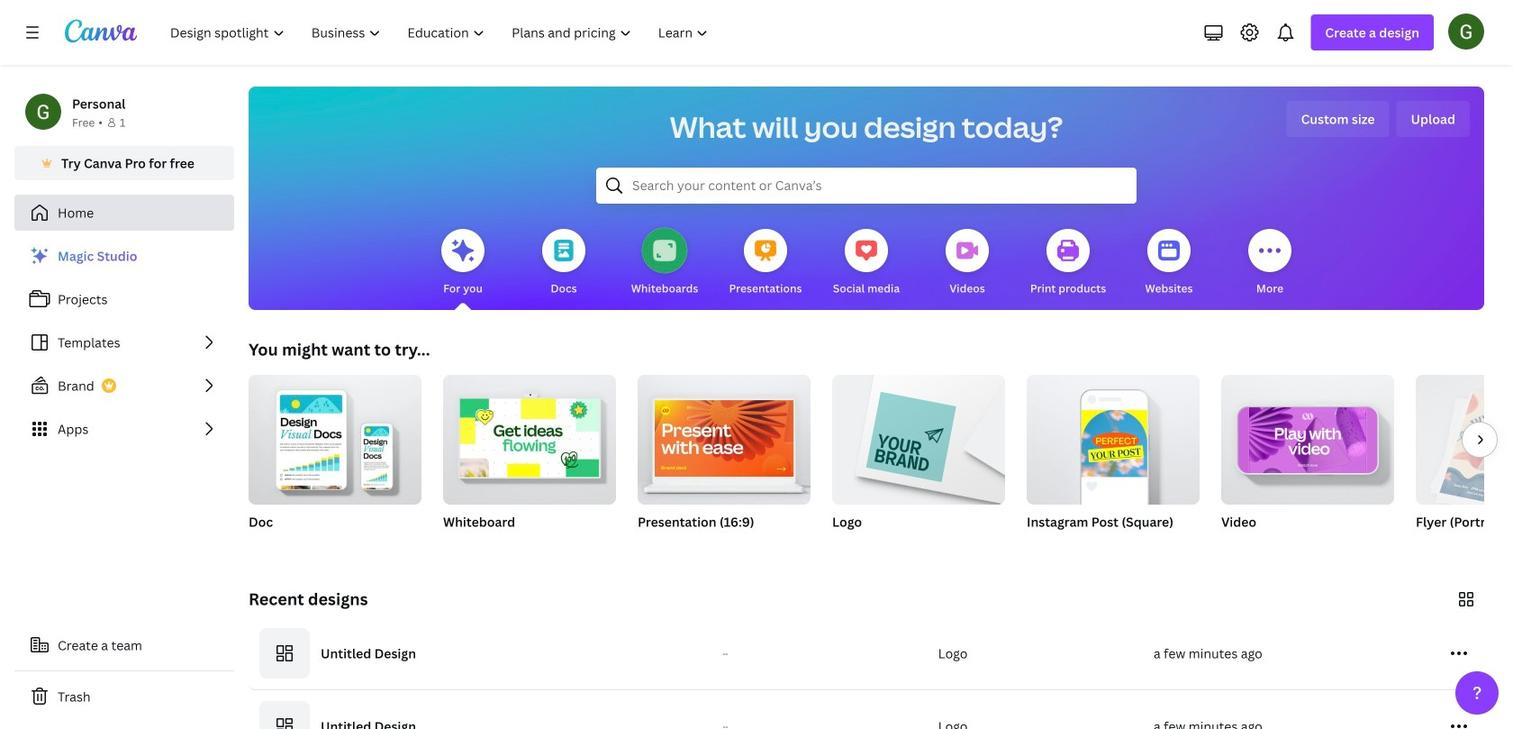 Task type: locate. For each thing, give the bounding box(es) containing it.
list
[[14, 238, 234, 447]]

top level navigation element
[[159, 14, 724, 50]]

gary orlando image
[[1449, 13, 1485, 49]]

None search field
[[597, 168, 1137, 204]]

group
[[249, 368, 422, 553], [249, 368, 422, 505], [833, 368, 1006, 553], [833, 368, 1006, 505], [1027, 368, 1200, 553], [1027, 368, 1200, 505], [1222, 368, 1395, 553], [1222, 368, 1395, 505], [443, 375, 616, 553], [638, 375, 811, 553], [1417, 375, 1514, 553], [1417, 375, 1514, 505]]



Task type: describe. For each thing, give the bounding box(es) containing it.
Search search field
[[633, 169, 1101, 203]]



Task type: vqa. For each thing, say whether or not it's contained in the screenshot.
top All
no



